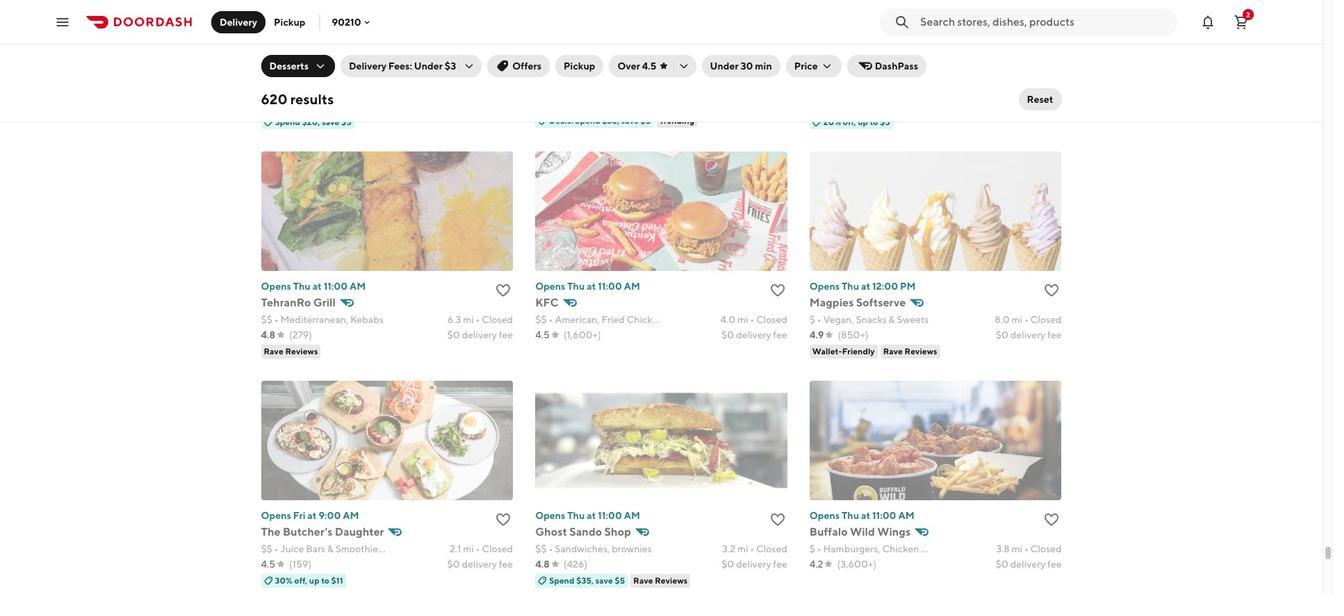 Task type: vqa. For each thing, say whether or not it's contained in the screenshot.
the left 4.7
no



Task type: locate. For each thing, give the bounding box(es) containing it.
fried
[[602, 314, 625, 325]]

0 horizontal spatial wings
[[878, 525, 911, 539]]

am for ghost sando shop
[[624, 510, 640, 521]]

delivery for magpies softserve
[[1011, 329, 1046, 340]]

4.5 inside button
[[642, 60, 657, 72]]

1 vertical spatial to
[[321, 576, 330, 586]]

1 horizontal spatial off,
[[843, 117, 856, 127]]

& for magpies softserve
[[889, 314, 895, 325]]

click to add this store to your saved list image for boa steakhouse
[[495, 53, 512, 69]]

click to add this store to your saved list image for kfc
[[770, 282, 786, 299]]

delivery for the butcher's daughter
[[462, 559, 497, 570]]

1 vertical spatial the
[[261, 525, 281, 539]]

1 vertical spatial $
[[810, 544, 816, 555]]

2 vertical spatial 4.5
[[261, 559, 275, 570]]

offers
[[513, 60, 542, 72]]

4.5 for the butcher's daughter
[[261, 559, 275, 570]]

$ for buffalo wild wings
[[810, 544, 816, 555]]

to
[[870, 117, 879, 127], [321, 576, 330, 586]]

0 horizontal spatial save
[[322, 117, 340, 127]]

0 vertical spatial pickup
[[274, 16, 306, 27]]

1 horizontal spatial the
[[555, 66, 575, 79]]

0 vertical spatial &
[[342, 85, 348, 96]]

spend down '(426)'
[[549, 576, 575, 586]]

1 horizontal spatial save
[[596, 576, 613, 586]]

delivery
[[220, 16, 257, 27], [349, 60, 387, 72]]

1 click to add this store to your saved list image from the left
[[495, 282, 512, 299]]

$35, down '(426)'
[[577, 576, 594, 586]]

opens thu at 11:00 am up american, at bottom left
[[536, 281, 640, 292]]

at up magpies softserve
[[862, 281, 871, 292]]

rave for magpies softserve
[[884, 346, 903, 356]]

$​0 for magpies softserve
[[996, 329, 1009, 340]]

mi
[[1012, 85, 1023, 96], [463, 314, 474, 325], [738, 314, 749, 325], [1012, 314, 1023, 325], [463, 544, 474, 555], [738, 544, 749, 555], [1012, 544, 1023, 555]]

2 horizontal spatial rave reviews
[[884, 346, 938, 356]]

spend for spend $20, save $5
[[275, 117, 300, 127]]

$35,
[[602, 115, 620, 126], [577, 576, 594, 586]]

$
[[810, 314, 816, 325], [810, 544, 816, 555]]

rave reviews
[[264, 346, 318, 356], [884, 346, 938, 356], [634, 576, 688, 586]]

grill
[[313, 296, 336, 309]]

0 vertical spatial off,
[[843, 117, 856, 127]]

11:00 up the "wild"
[[873, 510, 897, 521]]

$35, right deals:
[[602, 115, 620, 126]]

• inside 7.5 mi • closed $​0 delivery fee
[[1025, 85, 1029, 96]]

0 horizontal spatial delivery
[[220, 16, 257, 27]]

spend left $20,
[[275, 117, 300, 127]]

at up 'steakhouse'
[[313, 51, 322, 62]]

chicken down buffalo wild wings
[[883, 544, 920, 555]]

11:00 up shop
[[598, 510, 622, 521]]

click to add this store to your saved list image
[[495, 282, 512, 299], [770, 282, 786, 299]]

off,
[[843, 117, 856, 127], [294, 576, 308, 586]]

mi right 7.5
[[1012, 85, 1023, 96]]

boa
[[261, 67, 286, 80]]

opens up 'buffalo'
[[810, 510, 840, 521]]

daughter
[[335, 525, 384, 539]]

1 horizontal spatial under
[[710, 60, 739, 72]]

0 horizontal spatial spend
[[275, 117, 300, 127]]

rave reviews down brownies
[[634, 576, 688, 586]]

opens thu at 11:00 am up the "wild"
[[810, 510, 915, 521]]

$$ down tehranro
[[261, 314, 273, 325]]

save right $20,
[[322, 117, 340, 127]]

reviews for magpies softserve
[[905, 346, 938, 356]]

$3
[[445, 60, 456, 72]]

closed for kfc
[[757, 314, 788, 325]]

under left $3
[[414, 60, 443, 72]]

off, for the butcher's daughter
[[294, 576, 308, 586]]

pickup for left 'pickup' button
[[274, 16, 306, 27]]

rave reviews down (279)
[[264, 346, 318, 356]]

$​0 delivery fee for ghost sando shop
[[722, 559, 788, 570]]

hamburgers,
[[824, 544, 881, 555]]

pm
[[347, 51, 362, 62], [897, 51, 913, 62], [900, 281, 916, 292]]

opens thu at 11:00 am
[[261, 281, 366, 292], [536, 281, 640, 292], [536, 510, 640, 521], [810, 510, 915, 521]]

opens left fri
[[261, 510, 291, 521]]

at left 5:00
[[862, 51, 871, 62]]

$ • vegan, snacks & sweets
[[810, 314, 929, 325]]

delivery for ghost sando shop
[[736, 559, 772, 570]]

$$ for tehranro grill
[[261, 314, 273, 325]]

rave
[[264, 346, 284, 356], [884, 346, 903, 356], [634, 576, 653, 586]]

0 horizontal spatial reviews
[[285, 346, 318, 356]]

am for buffalo wild wings
[[899, 510, 915, 521]]

notification bell image
[[1200, 14, 1217, 30]]

rave for ghost sando shop
[[634, 576, 653, 586]]

0 vertical spatial pickup button
[[266, 11, 314, 33]]

desserts button
[[261, 55, 335, 77]]

0 vertical spatial $
[[810, 314, 816, 325]]

at up sando
[[587, 510, 596, 521]]

up for the butcher's daughter
[[309, 576, 320, 586]]

thu for cassia
[[842, 51, 860, 62]]

0 horizontal spatial 4.5
[[261, 559, 275, 570]]

$​0 down 4.0
[[722, 329, 734, 340]]

$​0 down 7.5
[[996, 100, 1009, 111]]

tehranro grill
[[261, 296, 336, 309]]

delivery inside button
[[220, 16, 257, 27]]

ghost sando shop
[[536, 525, 631, 539]]

opens up the boa
[[261, 51, 291, 62]]

2 under from the left
[[710, 60, 739, 72]]

thu up ghost sando shop
[[568, 510, 585, 521]]

1 horizontal spatial up
[[858, 117, 869, 127]]

2 vertical spatial &
[[327, 544, 334, 555]]

11:00 up 'grill'
[[324, 281, 348, 292]]

11:00 up fried
[[598, 281, 622, 292]]

3.8
[[997, 544, 1010, 555]]

pickup right the 'for'
[[564, 60, 596, 72]]

reset
[[1027, 94, 1054, 105]]

1 horizontal spatial to
[[870, 117, 879, 127]]

4.8
[[261, 329, 275, 340], [536, 559, 550, 570]]

• right 4.0
[[750, 314, 755, 325]]

2 horizontal spatial reviews
[[905, 346, 938, 356]]

12:00
[[873, 281, 898, 292]]

ghost
[[536, 525, 567, 539]]

1 vertical spatial 4.5
[[536, 329, 550, 340]]

0 horizontal spatial pickup
[[274, 16, 306, 27]]

closed for buffalo wild wings
[[1031, 544, 1062, 555]]

closed right 8.0
[[1031, 314, 1062, 325]]

opens thu at 11:00 am for buffalo wild wings
[[810, 510, 915, 521]]

click to add this store to your saved list image up 8.0 mi • closed on the right bottom of page
[[1044, 282, 1061, 299]]

0 vertical spatial delivery
[[220, 16, 257, 27]]

Store search: begin typing to search for stores available on DoorDash text field
[[921, 14, 1170, 30]]

thu up boa steakhouse
[[293, 51, 311, 62]]

at up the "wild"
[[862, 510, 871, 521]]

thu up magpies softserve
[[842, 281, 860, 292]]

1 vertical spatial up
[[309, 576, 320, 586]]

1 vertical spatial 4.8
[[536, 559, 550, 570]]

• right 7.5
[[1025, 85, 1029, 96]]

closed right 6.3
[[482, 314, 513, 325]]

mi right 6.3
[[463, 314, 474, 325]]

pm for boa steakhouse
[[347, 51, 362, 62]]

click to add this store to your saved list image for tehranro grill
[[495, 282, 512, 299]]

1 vertical spatial delivery
[[349, 60, 387, 72]]

opens for softserve
[[810, 281, 840, 292]]

pickup button right the 'for'
[[556, 55, 604, 77]]

mi right 3.8 on the right bottom of page
[[1012, 544, 1023, 555]]

click to add this store to your saved list image up 3.8 mi • closed
[[1044, 512, 1061, 528]]

1 $ from the top
[[810, 314, 816, 325]]

rave down brownies
[[634, 576, 653, 586]]

$​0 down 8.0
[[996, 329, 1009, 340]]

for
[[536, 66, 553, 79]]

3 items, open order cart image
[[1234, 14, 1250, 30]]

$$
[[261, 314, 273, 325], [536, 314, 547, 325], [261, 544, 273, 555], [536, 544, 547, 555]]

click to add this store to your saved list image left offers
[[495, 53, 512, 69]]

7.5 mi • closed $​0 delivery fee
[[996, 85, 1062, 111]]

up down (159) on the left bottom of page
[[309, 576, 320, 586]]

pickup button up opens thu at 4:30 pm
[[266, 11, 314, 33]]

0 vertical spatial wings
[[878, 525, 911, 539]]

1 horizontal spatial &
[[342, 85, 348, 96]]

1 horizontal spatial $35,
[[602, 115, 620, 126]]

opens thu at 11:00 am for tehranro grill
[[261, 281, 366, 292]]

0 horizontal spatial under
[[414, 60, 443, 72]]

delivery for kfc
[[736, 329, 772, 340]]

• right the 2.1
[[476, 544, 480, 555]]

0 horizontal spatial rave
[[264, 346, 284, 356]]

$5 down "turf"
[[341, 117, 352, 127]]

offers button
[[488, 55, 550, 77]]

2 $ from the top
[[810, 544, 816, 555]]

thu
[[293, 51, 311, 62], [568, 51, 585, 62], [842, 51, 860, 62], [293, 281, 311, 292], [568, 281, 585, 292], [842, 281, 860, 292], [568, 510, 585, 521], [842, 510, 860, 521]]

4.5 up the 30%
[[261, 559, 275, 570]]

thu up american, at bottom left
[[568, 281, 585, 292]]

delivery for tehranro grill
[[462, 329, 497, 340]]

up for cassia
[[858, 117, 869, 127]]

1 vertical spatial $35,
[[577, 576, 594, 586]]

$​0 delivery fee for tehranro grill
[[447, 329, 513, 340]]

$5
[[641, 115, 651, 126], [341, 117, 352, 127], [880, 117, 891, 127], [615, 576, 625, 586]]

click to add this store to your saved list image up 2.1 mi • closed
[[495, 512, 512, 528]]

$$ down kfc on the left of page
[[536, 314, 547, 325]]

fee
[[1048, 100, 1062, 111], [499, 329, 513, 340], [773, 329, 788, 340], [1048, 329, 1062, 340], [499, 559, 513, 570], [773, 559, 788, 570], [1048, 559, 1062, 570]]

0 vertical spatial to
[[870, 117, 879, 127]]

at up 'grill'
[[313, 281, 322, 292]]

mediterranean,
[[281, 314, 349, 325]]

up
[[858, 117, 869, 127], [309, 576, 320, 586]]

0 vertical spatial up
[[858, 117, 869, 127]]

3.8 mi • closed
[[997, 544, 1062, 555]]

$​0 inside 7.5 mi • closed $​0 delivery fee
[[996, 100, 1009, 111]]

opens inside opens thu at 11:00 am for the win
[[536, 51, 566, 62]]

chicken right fried
[[627, 314, 664, 325]]

4.5
[[642, 60, 657, 72], [536, 329, 550, 340], [261, 559, 275, 570]]

$​0 delivery fee down 8.0 mi • closed on the right bottom of page
[[996, 329, 1062, 340]]

$​0 down the 2.1
[[447, 559, 460, 570]]

2
[[1247, 10, 1251, 18]]

click to add this store to your saved list image up 6.3 mi • closed
[[495, 282, 512, 299]]

1 horizontal spatial chicken
[[883, 544, 920, 555]]

0 vertical spatial the
[[555, 66, 575, 79]]

$​0 for kfc
[[722, 329, 734, 340]]

the
[[555, 66, 575, 79], [261, 525, 281, 539]]

(3,600+)
[[838, 559, 877, 570]]

closed right 7.5
[[1031, 85, 1062, 96]]

$​0 down 3.2
[[722, 559, 734, 570]]

$$ left "juice" at the bottom
[[261, 544, 273, 555]]

off, right the 20%
[[843, 117, 856, 127]]

save
[[622, 115, 639, 126], [322, 117, 340, 127], [596, 576, 613, 586]]

under left 30
[[710, 60, 739, 72]]

mi right 8.0
[[1012, 314, 1023, 325]]

thu for boa steakhouse
[[293, 51, 311, 62]]

closed
[[1031, 85, 1062, 96], [482, 314, 513, 325], [757, 314, 788, 325], [1031, 314, 1062, 325], [482, 544, 513, 555], [756, 544, 788, 555], [1031, 544, 1062, 555]]

surf
[[321, 85, 340, 96]]

0 vertical spatial chicken
[[627, 314, 664, 325]]

$​0 delivery fee for kfc
[[722, 329, 788, 340]]

1 vertical spatial &
[[889, 314, 895, 325]]

opens for steakhouse
[[261, 51, 291, 62]]

1 horizontal spatial 4.5
[[536, 329, 550, 340]]

$$ • american, fried chicken
[[536, 314, 664, 325]]

click to add this store to your saved list image
[[495, 53, 512, 69], [770, 53, 786, 69], [1044, 282, 1061, 299], [495, 512, 512, 528], [770, 512, 786, 528], [1044, 512, 1061, 528]]

mi for buffalo wild wings
[[1012, 544, 1023, 555]]

$$ down ghost
[[536, 544, 547, 555]]

wings up $ • hamburgers, chicken wings
[[878, 525, 911, 539]]

american,
[[555, 314, 600, 325]]

the right the 'for'
[[555, 66, 575, 79]]

0 vertical spatial 4.5
[[642, 60, 657, 72]]

&
[[342, 85, 348, 96], [889, 314, 895, 325], [327, 544, 334, 555]]

4.8 left (279)
[[261, 329, 275, 340]]

spend right deals:
[[575, 115, 601, 126]]

pickup for the bottom 'pickup' button
[[564, 60, 596, 72]]

9:00
[[319, 510, 341, 521]]

to left $11
[[321, 576, 330, 586]]

1 horizontal spatial pickup
[[564, 60, 596, 72]]

1 vertical spatial chicken
[[883, 544, 920, 555]]

11:00 for tehranro grill
[[324, 281, 348, 292]]

pizza
[[387, 544, 410, 555]]

delivery fees: under $3
[[349, 60, 456, 72]]

delivery for delivery
[[220, 16, 257, 27]]

opens up tehranro
[[261, 281, 291, 292]]

opens thu at 11:00 am for kfc
[[536, 281, 640, 292]]

0 horizontal spatial chicken
[[627, 314, 664, 325]]

pm right 4:30
[[347, 51, 362, 62]]

0 horizontal spatial off,
[[294, 576, 308, 586]]

at inside opens thu at 11:00 am for the win
[[587, 51, 596, 62]]

opens up ghost
[[536, 510, 566, 521]]

& left "turf"
[[342, 85, 348, 96]]

under 30 min button
[[702, 55, 781, 77]]

opens thu at 11:00 am up sando
[[536, 510, 640, 521]]

2 horizontal spatial &
[[889, 314, 895, 325]]

off, down (159) on the left bottom of page
[[294, 576, 308, 586]]

rave down tehranro
[[264, 346, 284, 356]]

2 click to add this store to your saved list image from the left
[[770, 282, 786, 299]]

at up win in the left top of the page
[[587, 51, 596, 62]]

save for spend $20, save $5
[[322, 117, 340, 127]]

click to add this store to your saved list image up 4.0 mi • closed
[[770, 282, 786, 299]]

1 vertical spatial pickup button
[[556, 55, 604, 77]]

at right fri
[[308, 510, 317, 521]]

pm right '12:00'
[[900, 281, 916, 292]]

rave right friendly
[[884, 346, 903, 356]]

(850+)
[[838, 329, 869, 340]]

to for cassia
[[870, 117, 879, 127]]

closed for ghost sando shop
[[756, 544, 788, 555]]

thu for buffalo wild wings
[[842, 510, 860, 521]]

$$ • juice bars & smoothies, pizza
[[261, 544, 410, 555]]

delivery for delivery fees: under $3
[[349, 60, 387, 72]]

click to add this store to your saved list image for buffalo wild wings
[[1044, 512, 1061, 528]]

1 vertical spatial off,
[[294, 576, 308, 586]]

4.8 left '(426)'
[[536, 559, 550, 570]]

1 horizontal spatial delivery
[[349, 60, 387, 72]]

1 horizontal spatial reviews
[[655, 576, 688, 586]]

at for butcher's
[[308, 510, 317, 521]]

1 horizontal spatial rave
[[634, 576, 653, 586]]

closed for the butcher's daughter
[[482, 544, 513, 555]]

turf
[[350, 85, 368, 96]]

1 horizontal spatial rave reviews
[[634, 576, 688, 586]]

0 horizontal spatial click to add this store to your saved list image
[[495, 282, 512, 299]]

& for the butcher's daughter
[[327, 544, 334, 555]]

over 4.5 button
[[609, 55, 696, 77]]

under
[[414, 60, 443, 72], [710, 60, 739, 72]]

fees:
[[389, 60, 412, 72]]

1 horizontal spatial click to add this store to your saved list image
[[770, 282, 786, 299]]

2 horizontal spatial 4.5
[[642, 60, 657, 72]]

4.5 for kfc
[[536, 329, 550, 340]]

0 horizontal spatial the
[[261, 525, 281, 539]]

magpies
[[810, 296, 854, 309]]

fee for buffalo wild wings
[[1048, 559, 1062, 570]]

1 horizontal spatial 4.8
[[536, 559, 550, 570]]

delivery
[[1011, 100, 1046, 111], [462, 329, 497, 340], [736, 329, 772, 340], [1011, 329, 1046, 340], [462, 559, 497, 570], [736, 559, 772, 570], [1011, 559, 1046, 570]]

11:00 up win in the left top of the page
[[598, 51, 622, 62]]

1 vertical spatial pickup
[[564, 60, 596, 72]]

1 vertical spatial wings
[[922, 544, 950, 555]]

$​0
[[996, 100, 1009, 111], [447, 329, 460, 340], [722, 329, 734, 340], [996, 329, 1009, 340], [447, 559, 460, 570], [722, 559, 734, 570], [996, 559, 1009, 570]]

20%
[[824, 117, 842, 127]]

$​0 delivery fee down 3.2 mi • closed
[[722, 559, 788, 570]]

mi for tehranro grill
[[463, 314, 474, 325]]

save down "$$ • sandwiches, brownies"
[[596, 576, 613, 586]]

save left trending
[[622, 115, 639, 126]]

mi for the butcher's daughter
[[463, 544, 474, 555]]

0 horizontal spatial 4.8
[[261, 329, 275, 340]]

0 horizontal spatial up
[[309, 576, 320, 586]]

2 horizontal spatial rave
[[884, 346, 903, 356]]

trending
[[660, 115, 695, 126]]

the inside opens thu at 11:00 am for the win
[[555, 66, 575, 79]]

0 horizontal spatial to
[[321, 576, 330, 586]]

4.5 right the over
[[642, 60, 657, 72]]

0 horizontal spatial &
[[327, 544, 334, 555]]

closed right the 2.1
[[482, 544, 513, 555]]

1 horizontal spatial spend
[[549, 576, 575, 586]]

$​0 delivery fee down 6.3 mi • closed
[[447, 329, 513, 340]]

click to add this store to your saved list image for magpies softserve
[[1044, 282, 1061, 299]]

up right the 20%
[[858, 117, 869, 127]]

under 30 min
[[710, 60, 772, 72]]

closed for magpies softserve
[[1031, 314, 1062, 325]]

4.2
[[810, 559, 824, 570]]

1 horizontal spatial pickup button
[[556, 55, 604, 77]]

fee inside 7.5 mi • closed $​0 delivery fee
[[1048, 100, 1062, 111]]

0 vertical spatial 4.8
[[261, 329, 275, 340]]

4.5 down kfc on the left of page
[[536, 329, 550, 340]]

6.3
[[448, 314, 461, 325]]

4.8 for tehranro grill
[[261, 329, 275, 340]]

0 horizontal spatial pickup button
[[266, 11, 314, 33]]

0 vertical spatial $35,
[[602, 115, 620, 126]]

& right bars
[[327, 544, 334, 555]]



Task type: describe. For each thing, give the bounding box(es) containing it.
4.0 mi • closed
[[721, 314, 788, 325]]

• down kfc on the left of page
[[549, 314, 553, 325]]

0 horizontal spatial $35,
[[577, 576, 594, 586]]

6.3 mi • closed
[[448, 314, 513, 325]]

thu for ghost sando shop
[[568, 510, 585, 521]]

3.2
[[722, 544, 736, 555]]

softserve
[[857, 296, 906, 309]]

$$ • mediterranean, kebabs
[[261, 314, 384, 325]]

bars
[[306, 544, 326, 555]]

1 horizontal spatial wings
[[922, 544, 950, 555]]

sandwiches,
[[555, 544, 610, 555]]

• down tehranro
[[275, 314, 279, 325]]

• down ghost
[[549, 544, 553, 555]]

over
[[618, 60, 640, 72]]

kebabs
[[350, 314, 384, 325]]

$​0 delivery fee for magpies softserve
[[996, 329, 1062, 340]]

$$ • sandwiches, brownies
[[536, 544, 652, 555]]

spend for spend $35, save $5
[[549, 576, 575, 586]]

30
[[741, 60, 753, 72]]

(1,300+)
[[289, 100, 326, 111]]

$5 right the 20%
[[880, 117, 891, 127]]

mi inside 7.5 mi • closed $​0 delivery fee
[[1012, 85, 1023, 96]]

8.0
[[995, 314, 1010, 325]]

opens up kfc on the left of page
[[536, 281, 566, 292]]

tehranro
[[261, 296, 311, 309]]

fee for kfc
[[773, 329, 788, 340]]

opens thu at 12:00 pm
[[810, 281, 916, 292]]

fee for the butcher's daughter
[[499, 559, 513, 570]]

at for softserve
[[862, 281, 871, 292]]

rave reviews for ghost sando shop
[[634, 576, 688, 586]]

$​0 for buffalo wild wings
[[996, 559, 1009, 570]]

click to add this store to your saved list image left price
[[770, 53, 786, 69]]

$​0 for the butcher's daughter
[[447, 559, 460, 570]]

sweets
[[897, 314, 929, 325]]

thu for kfc
[[568, 281, 585, 292]]

• left "juice" at the bottom
[[275, 544, 279, 555]]

save for spend $35, save $5
[[596, 576, 613, 586]]

deals:
[[549, 115, 574, 126]]

$$$$
[[261, 85, 284, 96]]

pm for magpies softserve
[[900, 281, 916, 292]]

opens thu at 4:30 pm
[[261, 51, 362, 62]]

delivery for buffalo wild wings
[[1011, 559, 1046, 570]]

juice
[[281, 544, 304, 555]]

at for sando
[[587, 510, 596, 521]]

• up 4.9
[[818, 314, 822, 325]]

thu inside opens thu at 11:00 am for the win
[[568, 51, 585, 62]]

am for kfc
[[624, 281, 640, 292]]

opens fri at 9:00 am
[[261, 510, 359, 521]]

$11
[[331, 576, 343, 586]]

620 results
[[261, 91, 334, 107]]

11:00 for buffalo wild wings
[[873, 510, 897, 521]]

4.8 for ghost sando shop
[[536, 559, 550, 570]]

• right 3.8 on the right bottom of page
[[1025, 544, 1029, 555]]

results
[[290, 91, 334, 107]]

spend $20, save $5
[[275, 117, 352, 127]]

$​0 delivery fee for the butcher's daughter
[[447, 559, 513, 570]]

(1,600+)
[[564, 329, 601, 340]]

90210 button
[[332, 16, 372, 27]]

mi for ghost sando shop
[[738, 544, 749, 555]]

thu for tehranro grill
[[293, 281, 311, 292]]

0 horizontal spatial rave reviews
[[264, 346, 318, 356]]

wild
[[850, 525, 875, 539]]

opens for wild
[[810, 510, 840, 521]]

4.0
[[721, 314, 736, 325]]

delivery button
[[211, 11, 266, 33]]

• right $$$$ in the left of the page
[[286, 85, 290, 96]]

steakhouse
[[288, 67, 349, 80]]

fri
[[293, 510, 306, 521]]

win
[[577, 66, 599, 79]]

$$$$ • steak, surf & turf
[[261, 85, 368, 96]]

kfc
[[536, 296, 559, 309]]

$​0 for ghost sando shop
[[722, 559, 734, 570]]

• right 3.2
[[750, 544, 755, 555]]

to for the butcher's daughter
[[321, 576, 330, 586]]

opens thu at 11:00 am for ghost sando shop
[[536, 510, 640, 521]]

$$ for ghost sando shop
[[536, 544, 547, 555]]

wallet-friendly
[[813, 346, 875, 356]]

pm for cassia
[[897, 51, 913, 62]]

min
[[755, 60, 772, 72]]

620
[[261, 91, 288, 107]]

opens for butcher's
[[261, 510, 291, 521]]

friendly
[[843, 346, 875, 356]]

wallet-
[[813, 346, 843, 356]]

• right 8.0
[[1025, 314, 1029, 325]]

vegan,
[[824, 314, 854, 325]]

• right 6.3
[[476, 314, 480, 325]]

reviews for ghost sando shop
[[655, 576, 688, 586]]

reset button
[[1019, 88, 1062, 111]]

at up the $$ • american, fried chicken
[[587, 281, 596, 292]]

opens for sando
[[536, 510, 566, 521]]

$ • hamburgers, chicken wings
[[810, 544, 950, 555]]

(159)
[[289, 559, 312, 570]]

mi for kfc
[[738, 314, 749, 325]]

$20,
[[302, 117, 320, 127]]

fee for ghost sando shop
[[773, 559, 788, 570]]

rave reviews for magpies softserve
[[884, 346, 938, 356]]

desserts
[[269, 60, 309, 72]]

30% off, up to $11
[[275, 576, 343, 586]]

price button
[[786, 55, 842, 77]]

thu for magpies softserve
[[842, 281, 860, 292]]

$​0 delivery fee for buffalo wild wings
[[996, 559, 1062, 570]]

$ for magpies softserve
[[810, 314, 816, 325]]

(426)
[[564, 559, 588, 570]]

butcher's
[[283, 525, 333, 539]]

5:00
[[873, 51, 895, 62]]

4.6
[[261, 100, 275, 111]]

am for tehranro grill
[[350, 281, 366, 292]]

2.1 mi • closed
[[450, 544, 513, 555]]

mi for magpies softserve
[[1012, 314, 1023, 325]]

11:00 for ghost sando shop
[[598, 510, 622, 521]]

dashpass button
[[847, 55, 927, 77]]

2 horizontal spatial save
[[622, 115, 639, 126]]

at for steakhouse
[[313, 51, 322, 62]]

dashpass
[[875, 60, 919, 72]]

$5 down brownies
[[615, 576, 625, 586]]

8.0 mi • closed
[[995, 314, 1062, 325]]

the butcher's daughter
[[261, 525, 384, 539]]

3.2 mi • closed
[[722, 544, 788, 555]]

1 under from the left
[[414, 60, 443, 72]]

at for wild
[[862, 510, 871, 521]]

am inside opens thu at 11:00 am for the win
[[624, 51, 640, 62]]

fee for tehranro grill
[[499, 329, 513, 340]]

2 button
[[1228, 8, 1256, 36]]

spend $35, save $5
[[549, 576, 625, 586]]

closed inside 7.5 mi • closed $​0 delivery fee
[[1031, 85, 1062, 96]]

snacks
[[856, 314, 887, 325]]

$​0 for tehranro grill
[[447, 329, 460, 340]]

opens for grill
[[261, 281, 291, 292]]

fee for magpies softserve
[[1048, 329, 1062, 340]]

price
[[795, 60, 818, 72]]

opens up cassia
[[810, 51, 840, 62]]

$5 left trending
[[641, 115, 651, 126]]

click to add this store to your saved list image for ghost sando shop
[[770, 512, 786, 528]]

off, for cassia
[[843, 117, 856, 127]]

$$ for the butcher's daughter
[[261, 544, 273, 555]]

steak,
[[292, 85, 319, 96]]

11:00 for kfc
[[598, 281, 622, 292]]

open menu image
[[54, 14, 71, 30]]

click to add this store to your saved list image for the butcher's daughter
[[495, 512, 512, 528]]

delivery inside 7.5 mi • closed $​0 delivery fee
[[1011, 100, 1046, 111]]

deals: spend $35, save $5
[[549, 115, 651, 126]]

shop
[[605, 525, 631, 539]]

opens thu at 11:00 am for the win
[[536, 51, 640, 79]]

(279)
[[289, 329, 312, 340]]

boa steakhouse
[[261, 67, 349, 80]]

brownies
[[612, 544, 652, 555]]

2 horizontal spatial spend
[[575, 115, 601, 126]]

sando
[[570, 525, 602, 539]]

• up '4.2'
[[818, 544, 822, 555]]

7.5
[[997, 85, 1010, 96]]

under inside button
[[710, 60, 739, 72]]

closed for tehranro grill
[[482, 314, 513, 325]]

opens thu at 5:00 pm
[[810, 51, 913, 62]]

at for grill
[[313, 281, 322, 292]]

am for the butcher's daughter
[[343, 510, 359, 521]]

11:00 inside opens thu at 11:00 am for the win
[[598, 51, 622, 62]]

buffalo wild wings
[[810, 525, 911, 539]]



